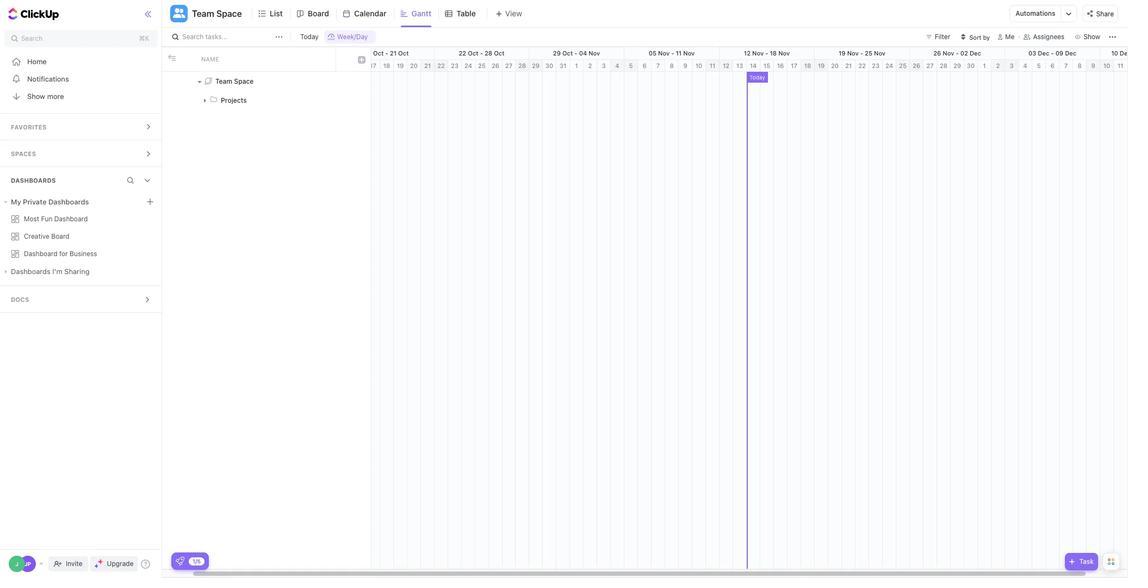 Task type: locate. For each thing, give the bounding box(es) containing it.
12
[[745, 50, 751, 57], [723, 62, 730, 69]]

10
[[1112, 50, 1119, 57], [696, 62, 703, 69], [1104, 62, 1111, 69]]

5 - from the left
[[766, 50, 769, 57]]

29 element left 31
[[530, 60, 543, 72]]

1 horizontal spatial 20
[[832, 62, 839, 69]]

05 nov - 11 nov element
[[625, 47, 720, 59]]

4 dec from the left
[[1121, 50, 1129, 57]]

09
[[1056, 50, 1064, 57]]

1 6 from the left
[[643, 62, 647, 69]]

1 horizontal spatial 2
[[997, 62, 1001, 69]]

19
[[839, 50, 846, 57], [397, 62, 404, 69], [819, 62, 825, 69]]

1 horizontal spatial 30 element
[[965, 60, 979, 72]]

team up the search tasks... at the top left of page
[[192, 9, 214, 19]]

12 up 14
[[745, 50, 751, 57]]

23 down 22 oct - 28 oct element
[[451, 62, 459, 69]]

14
[[750, 62, 757, 69]]

show left more
[[27, 92, 45, 100]]

onboarding checklist button element
[[176, 557, 185, 566]]

8 nov from the left
[[944, 50, 955, 57]]

17 right 16 element
[[791, 62, 798, 69]]

1 horizontal spatial 1
[[984, 62, 987, 69]]

0 horizontal spatial 1
[[576, 62, 578, 69]]

19 element down "15 oct - 21 oct" element
[[394, 60, 408, 72]]

26 element
[[489, 60, 503, 72], [911, 60, 924, 72]]

1 horizontal spatial 28
[[519, 62, 526, 69]]

12 for 12 nov - 18 nov
[[745, 50, 751, 57]]

team space - 0.00% row
[[162, 72, 371, 91]]

1 horizontal spatial 8
[[1079, 62, 1082, 69]]

10 element
[[693, 60, 707, 72], [1101, 60, 1115, 72]]

17
[[370, 62, 377, 69], [791, 62, 798, 69]]

2 25 element from the left
[[897, 60, 911, 72]]

25 for first the 25 element from the left
[[478, 62, 486, 69]]

fun
[[41, 215, 52, 223]]

25 element
[[476, 60, 489, 72], [897, 60, 911, 72]]

search inside the sidebar navigation
[[21, 34, 43, 42]]

6 down 05 nov - 11 nov element
[[643, 62, 647, 69]]

2 3 from the left
[[1011, 62, 1014, 69]]

today
[[300, 33, 319, 41], [750, 74, 766, 81]]

2 dashboards from the top
[[11, 267, 50, 276]]

share button
[[1083, 5, 1119, 22]]

my private dashboards
[[11, 198, 89, 206]]

1 27 element from the left
[[503, 60, 516, 72]]

31 element
[[557, 60, 570, 72]]

18
[[770, 50, 777, 57], [384, 62, 390, 69], [805, 62, 812, 69]]

17 element
[[367, 60, 380, 72], [788, 60, 802, 72]]

3 nov from the left
[[684, 50, 695, 57]]

1 dec from the left
[[970, 50, 982, 57]]

search
[[182, 33, 204, 41], [21, 34, 43, 42]]

show down "share" button
[[1084, 33, 1101, 41]]

0 horizontal spatial 25 element
[[476, 60, 489, 72]]

0 horizontal spatial 9
[[684, 62, 688, 69]]

0 horizontal spatial 28 element
[[516, 60, 530, 72]]

0 vertical spatial dashboards
[[11, 177, 56, 184]]

8 - from the left
[[1052, 50, 1055, 57]]

Search tasks... text field
[[182, 29, 273, 45]]

dashboard down creative
[[24, 250, 57, 258]]

11 element down 10 dec
[[1115, 60, 1128, 72]]

 image
[[168, 54, 176, 62]]

0 horizontal spatial 5
[[630, 62, 633, 69]]

dashboards i'm sharing
[[11, 267, 90, 276]]

dec
[[970, 50, 982, 57], [1039, 50, 1050, 57], [1066, 50, 1077, 57], [1121, 50, 1129, 57]]

oct for 22
[[468, 50, 479, 57]]

column header
[[162, 47, 179, 71], [179, 47, 195, 71], [336, 47, 353, 71], [353, 47, 371, 71]]

1 28 element from the left
[[516, 60, 530, 72]]

team space up the projects
[[216, 77, 254, 85]]

1 horizontal spatial 21 element
[[843, 60, 856, 72]]

24 down 22 oct - 28 oct
[[465, 62, 472, 69]]

table link
[[457, 0, 481, 27]]

23
[[451, 62, 459, 69], [873, 62, 880, 69]]

2 horizontal spatial 18
[[805, 62, 812, 69]]

1 horizontal spatial board
[[308, 9, 329, 18]]

27
[[506, 62, 513, 69], [927, 62, 934, 69]]

26 for 1st 26 element from the right
[[913, 62, 921, 69]]

27 element down 22 oct - 28 oct element
[[503, 60, 516, 72]]

space inside button
[[217, 9, 242, 19]]

projects cell
[[195, 91, 336, 110]]

24 for 1st the 24 element
[[465, 62, 472, 69]]

26 element down filter dropdown button at top
[[911, 60, 924, 72]]

1 horizontal spatial 15
[[764, 62, 771, 69]]

1 dashboards from the top
[[11, 177, 56, 184]]

18 right 16 element
[[805, 62, 812, 69]]

19 element right 16 element
[[815, 60, 829, 72]]

1 9 from the left
[[684, 62, 688, 69]]

17 for 2nd 17 element from right
[[370, 62, 377, 69]]

29 left 31
[[532, 62, 540, 69]]

0 horizontal spatial 10 element
[[693, 60, 707, 72]]

29 for 29 oct - 04 nov
[[553, 50, 561, 57]]

7
[[657, 62, 660, 69], [1065, 62, 1069, 69]]

29 element down the 26 nov - 02 dec element at the top
[[951, 60, 965, 72]]

28 down view dropdown button
[[485, 50, 493, 57]]

0 horizontal spatial 18
[[384, 62, 390, 69]]

dashboard
[[54, 215, 88, 223], [24, 250, 57, 258]]

25 element down 22 oct - 28 oct element
[[476, 60, 489, 72]]

30 for second the 30 element from right
[[546, 62, 554, 69]]

1 horizontal spatial 19 element
[[815, 60, 829, 72]]

28 for 1st 28 element from the right
[[941, 62, 948, 69]]

 image
[[358, 56, 366, 64]]

1 horizontal spatial 24
[[886, 62, 894, 69]]

1 24 from the left
[[465, 62, 472, 69]]

21 element down 19 nov - 25 nov
[[843, 60, 856, 72]]

28 element down 26 nov - 02 dec
[[938, 60, 951, 72]]

1 horizontal spatial 29 element
[[951, 60, 965, 72]]

0 horizontal spatial 11 element
[[707, 60, 720, 72]]

1 4 from the left
[[616, 62, 620, 69]]

17 element down 15 oct - 21 oct
[[367, 60, 380, 72]]

1 26 element from the left
[[489, 60, 503, 72]]

0 horizontal spatial 15
[[365, 50, 372, 57]]

24 element
[[462, 60, 476, 72], [883, 60, 897, 72]]

jp
[[24, 561, 31, 568]]

03 dec - 09 dec
[[1029, 50, 1077, 57]]

1 horizontal spatial 21
[[425, 62, 431, 69]]

29 element
[[530, 60, 543, 72], [951, 60, 965, 72]]

6 - from the left
[[861, 50, 864, 57]]

0 horizontal spatial 2
[[589, 62, 592, 69]]

dashboards for dashboards
[[11, 177, 56, 184]]

21 down "15 oct - 21 oct" element
[[425, 62, 431, 69]]

10 down 10 dec - 16 dec "element"
[[1104, 62, 1111, 69]]

4 column header from the left
[[353, 47, 371, 71]]

21 element
[[421, 60, 435, 72], [843, 60, 856, 72]]

2 horizontal spatial 29
[[954, 62, 962, 69]]

22 for second 22 element from the right
[[438, 62, 445, 69]]

0 vertical spatial team space
[[192, 9, 242, 19]]

board up dashboard for business
[[51, 232, 69, 241]]

0 horizontal spatial 27 element
[[503, 60, 516, 72]]

today down 14 element
[[750, 74, 766, 81]]

dashboard down dashboards
[[54, 215, 88, 223]]

30 element
[[543, 60, 557, 72], [965, 60, 979, 72]]

1 vertical spatial dashboards
[[11, 267, 50, 276]]

8 down 03 dec - 09 dec element
[[1079, 62, 1082, 69]]

11
[[676, 50, 682, 57], [710, 62, 716, 69], [1118, 62, 1124, 69]]

17 for 2nd 17 element from left
[[791, 62, 798, 69]]

7 nov from the left
[[875, 50, 886, 57]]

table
[[457, 9, 476, 18]]

show
[[1084, 33, 1101, 41], [27, 92, 45, 100]]

2 down me button
[[997, 62, 1001, 69]]

-
[[386, 50, 389, 57], [480, 50, 483, 57], [575, 50, 578, 57], [672, 50, 675, 57], [766, 50, 769, 57], [861, 50, 864, 57], [957, 50, 959, 57], [1052, 50, 1055, 57]]

 image inside column header
[[168, 54, 176, 62]]

1 horizontal spatial 5
[[1038, 62, 1042, 69]]

1 vertical spatial board
[[51, 232, 69, 241]]

show button
[[1072, 30, 1104, 44]]

2 28 element from the left
[[938, 60, 951, 72]]

1 vertical spatial 15
[[764, 62, 771, 69]]

0 horizontal spatial 25
[[478, 62, 486, 69]]

1 vertical spatial show
[[27, 92, 45, 100]]

view button
[[487, 7, 526, 20]]

home
[[27, 57, 47, 66]]

15 down calendar link
[[365, 50, 372, 57]]

0 horizontal spatial 22 element
[[435, 60, 449, 72]]

29 down the 26 nov - 02 dec element at the top
[[954, 62, 962, 69]]

1 horizontal spatial 19
[[819, 62, 825, 69]]

team space cell
[[195, 72, 336, 91]]

26 down the 26 nov - 02 dec element at the top
[[913, 62, 921, 69]]

creative board
[[24, 232, 69, 241]]

team up the projects
[[216, 77, 232, 85]]

0 horizontal spatial 4
[[616, 62, 620, 69]]

28 element
[[516, 60, 530, 72], [938, 60, 951, 72]]

0 horizontal spatial 30 element
[[543, 60, 557, 72]]

10 element down 10 dec - 16 dec "element"
[[1101, 60, 1115, 72]]

0 horizontal spatial 7
[[657, 62, 660, 69]]

24 element down 19 nov - 25 nov element
[[883, 60, 897, 72]]

0 horizontal spatial 19 element
[[394, 60, 408, 72]]

1 horizontal spatial 11 element
[[1115, 60, 1128, 72]]

25 element down 19 nov - 25 nov element
[[897, 60, 911, 72]]

space
[[217, 9, 242, 19], [234, 77, 254, 85]]

18 element
[[380, 60, 394, 72], [802, 60, 815, 72]]

1
[[576, 62, 578, 69], [984, 62, 987, 69]]

29
[[553, 50, 561, 57], [532, 62, 540, 69], [954, 62, 962, 69]]

team space
[[192, 9, 242, 19], [216, 77, 254, 85]]

27 down 22 oct - 28 oct element
[[506, 62, 513, 69]]

27 down filter dropdown button at top
[[927, 62, 934, 69]]

oct
[[373, 50, 384, 57], [398, 50, 409, 57], [468, 50, 479, 57], [494, 50, 505, 57], [563, 50, 573, 57]]

2 oct from the left
[[398, 50, 409, 57]]

2 20 from the left
[[832, 62, 839, 69]]

dashboards up private
[[11, 177, 56, 184]]

1 horizontal spatial 3
[[1011, 62, 1014, 69]]

2 horizontal spatial 10
[[1112, 50, 1119, 57]]

1 nov from the left
[[589, 50, 601, 57]]

1 20 element from the left
[[408, 60, 421, 72]]

user group image
[[173, 8, 185, 18]]

2 horizontal spatial 11
[[1118, 62, 1124, 69]]

1 down by
[[984, 62, 987, 69]]

30
[[546, 62, 554, 69], [968, 62, 976, 69]]

sparkle svg 2 image
[[94, 564, 99, 569]]

2 2 from the left
[[997, 62, 1001, 69]]

1 - from the left
[[386, 50, 389, 57]]

20
[[410, 62, 418, 69], [832, 62, 839, 69]]

1 horizontal spatial 24 element
[[883, 60, 897, 72]]

23 element down 19 nov - 25 nov element
[[870, 60, 883, 72]]

24
[[465, 62, 472, 69], [886, 62, 894, 69]]

21 element down "15 oct - 21 oct" element
[[421, 60, 435, 72]]

1 horizontal spatial 22
[[459, 50, 467, 57]]

name row
[[162, 47, 371, 72]]

board
[[308, 9, 329, 18], [51, 232, 69, 241]]

1 horizontal spatial 25
[[866, 50, 873, 57]]

10 left '12' 'element'
[[696, 62, 703, 69]]

3 - from the left
[[575, 50, 578, 57]]

creative board link
[[0, 228, 162, 245]]

0 horizontal spatial board
[[51, 232, 69, 241]]

03 dec - 09 dec element
[[1006, 47, 1101, 59]]

8 down 05 nov - 11 nov element
[[670, 62, 674, 69]]

28 element left 31
[[516, 60, 530, 72]]

2 30 element from the left
[[965, 60, 979, 72]]

- for 09
[[1052, 50, 1055, 57]]

private
[[23, 198, 47, 206]]

27 element
[[503, 60, 516, 72], [924, 60, 938, 72]]

1 21 element from the left
[[421, 60, 435, 72]]

15 element
[[761, 60, 775, 72]]

0 horizontal spatial 24 element
[[462, 60, 476, 72]]

1 1 from the left
[[576, 62, 578, 69]]

6 down 03 dec - 09 dec element
[[1051, 62, 1055, 69]]

1 horizontal spatial 23
[[873, 62, 880, 69]]

4 down 03 dec - 09 dec element
[[1024, 62, 1028, 69]]

today down board link
[[300, 33, 319, 41]]

30 for 1st the 30 element from right
[[968, 62, 976, 69]]

most fun dashboard link
[[0, 211, 162, 228]]

0 horizontal spatial 26 element
[[489, 60, 503, 72]]

0 horizontal spatial 26
[[492, 62, 500, 69]]

0 horizontal spatial 20 element
[[408, 60, 421, 72]]

4 - from the left
[[672, 50, 675, 57]]

3 oct from the left
[[468, 50, 479, 57]]

2 24 element from the left
[[883, 60, 897, 72]]

0 horizontal spatial show
[[27, 92, 45, 100]]

1 27 from the left
[[506, 62, 513, 69]]

16 element
[[775, 60, 788, 72]]

row group
[[162, 72, 371, 569]]

15
[[365, 50, 372, 57], [764, 62, 771, 69]]

26 down filter dropdown button at top
[[934, 50, 942, 57]]

18 down "15 oct - 21 oct" element
[[384, 62, 390, 69]]

20 element down 19 nov - 25 nov
[[829, 60, 843, 72]]

22 for second 22 element
[[859, 62, 866, 69]]

28 down 26 nov - 02 dec
[[941, 62, 948, 69]]

26
[[934, 50, 942, 57], [492, 62, 500, 69], [913, 62, 921, 69]]

nov
[[589, 50, 601, 57], [659, 50, 670, 57], [684, 50, 695, 57], [753, 50, 764, 57], [779, 50, 790, 57], [848, 50, 859, 57], [875, 50, 886, 57], [944, 50, 955, 57]]

1 vertical spatial today
[[750, 74, 766, 81]]

2 26 element from the left
[[911, 60, 924, 72]]

show inside dropdown button
[[1084, 33, 1101, 41]]

18 up '15' element on the top right
[[770, 50, 777, 57]]

space inside "cell"
[[234, 77, 254, 85]]

2 21 element from the left
[[843, 60, 856, 72]]

1 oct from the left
[[373, 50, 384, 57]]

11 down 10 dec
[[1118, 62, 1124, 69]]

sort
[[970, 33, 982, 41]]

0 horizontal spatial 21 element
[[421, 60, 435, 72]]

3 down 29 oct - 04 nov element
[[602, 62, 606, 69]]

name column header
[[195, 47, 336, 71]]

tree grid containing team space
[[162, 47, 371, 569]]

7 down 03 dec - 09 dec element
[[1065, 62, 1069, 69]]

1 7 from the left
[[657, 62, 660, 69]]

1 horizontal spatial 29
[[553, 50, 561, 57]]

1 horizontal spatial 23 element
[[870, 60, 883, 72]]

11 element
[[707, 60, 720, 72], [1115, 60, 1128, 72]]

- for 04
[[575, 50, 578, 57]]

0 horizontal spatial 12
[[723, 62, 730, 69]]

row group containing team space
[[162, 72, 371, 569]]

20 element down "15 oct - 21 oct" element
[[408, 60, 421, 72]]

4 down 29 oct - 04 nov element
[[616, 62, 620, 69]]

0 horizontal spatial search
[[21, 34, 43, 42]]

team space up tasks...
[[192, 9, 242, 19]]

19 element
[[394, 60, 408, 72], [815, 60, 829, 72]]

1 horizontal spatial 30
[[968, 62, 976, 69]]

4
[[616, 62, 620, 69], [1024, 62, 1028, 69]]

14 element
[[747, 60, 761, 72]]

8
[[670, 62, 674, 69], [1079, 62, 1082, 69]]

1 18 element from the left
[[380, 60, 394, 72]]

favorites button
[[0, 114, 162, 140]]

28
[[485, 50, 493, 57], [519, 62, 526, 69], [941, 62, 948, 69]]

1 vertical spatial team
[[216, 77, 232, 85]]

23 down 19 nov - 25 nov element
[[873, 62, 880, 69]]

20 down "15 oct - 21 oct" element
[[410, 62, 418, 69]]

list link
[[270, 0, 287, 27]]

upgrade
[[107, 560, 134, 568]]

3 down me
[[1011, 62, 1014, 69]]

04
[[580, 50, 587, 57]]

space up search tasks... text box
[[217, 9, 242, 19]]

12 left 13
[[723, 62, 730, 69]]

sort by
[[970, 33, 991, 41]]

26 element down 22 oct - 28 oct element
[[489, 60, 503, 72]]

12 inside 'element'
[[723, 62, 730, 69]]

1 horizontal spatial 22 element
[[856, 60, 870, 72]]

30 down 02
[[968, 62, 976, 69]]

1 30 from the left
[[546, 62, 554, 69]]

1 24 element from the left
[[462, 60, 476, 72]]

2 down 29 oct - 04 nov element
[[589, 62, 592, 69]]

search left tasks...
[[182, 33, 204, 41]]

1 horizontal spatial 17
[[791, 62, 798, 69]]

2 24 from the left
[[886, 62, 894, 69]]

0 horizontal spatial 23
[[451, 62, 459, 69]]

05
[[649, 50, 657, 57]]

12 nov - 18 nov element
[[720, 47, 815, 59]]

1 horizontal spatial 28 element
[[938, 60, 951, 72]]

27 element down 26 nov - 02 dec
[[924, 60, 938, 72]]

1 horizontal spatial 12
[[745, 50, 751, 57]]

show more
[[27, 92, 64, 100]]

22 down 19 nov - 25 nov element
[[859, 62, 866, 69]]

2 17 from the left
[[791, 62, 798, 69]]

20 down 19 nov - 25 nov
[[832, 62, 839, 69]]

21
[[390, 50, 397, 57], [425, 62, 431, 69], [846, 62, 852, 69]]

board up today button
[[308, 9, 329, 18]]

23 element
[[449, 60, 462, 72], [870, 60, 883, 72]]

space up the projects
[[234, 77, 254, 85]]

10 element left '12' 'element'
[[693, 60, 707, 72]]

0 vertical spatial 12
[[745, 50, 751, 57]]

search up home
[[21, 34, 43, 42]]

26 for 26 nov - 02 dec
[[934, 50, 942, 57]]

2 horizontal spatial 28
[[941, 62, 948, 69]]

2 30 from the left
[[968, 62, 976, 69]]

1 vertical spatial space
[[234, 77, 254, 85]]

2 horizontal spatial 19
[[839, 50, 846, 57]]

11 right 05
[[676, 50, 682, 57]]

5 down 03 dec - 09 dec
[[1038, 62, 1042, 69]]

30 left 31
[[546, 62, 554, 69]]

1 horizontal spatial 7
[[1065, 62, 1069, 69]]

31
[[560, 62, 567, 69]]

dashboard for business link
[[0, 245, 162, 263]]

1 horizontal spatial 4
[[1024, 62, 1028, 69]]

0 horizontal spatial today
[[300, 33, 319, 41]]

9 down 05 nov - 11 nov element
[[684, 62, 688, 69]]

by
[[984, 33, 991, 41]]

spaces
[[11, 150, 36, 157]]

1 17 from the left
[[370, 62, 377, 69]]

1 vertical spatial 12
[[723, 62, 730, 69]]

7 down 05
[[657, 62, 660, 69]]

5 down 05 nov - 11 nov element
[[630, 62, 633, 69]]

18 element right 16 element
[[802, 60, 815, 72]]

24 element down 22 oct - 28 oct
[[462, 60, 476, 72]]

2 horizontal spatial 26
[[934, 50, 942, 57]]

21 down calendar link
[[390, 50, 397, 57]]

1 19 element from the left
[[394, 60, 408, 72]]

0 vertical spatial 15
[[365, 50, 372, 57]]

11 left '12' 'element'
[[710, 62, 716, 69]]

20 element
[[408, 60, 421, 72], [829, 60, 843, 72]]

1 horizontal spatial team
[[216, 77, 232, 85]]

1 horizontal spatial 20 element
[[829, 60, 843, 72]]

5 oct from the left
[[563, 50, 573, 57]]

team inside "cell"
[[216, 77, 232, 85]]

dashboards
[[11, 177, 56, 184], [11, 267, 50, 276]]

26 down 22 oct - 28 oct element
[[492, 62, 500, 69]]

2 horizontal spatial 22
[[859, 62, 866, 69]]

task
[[1080, 558, 1095, 566]]

1 horizontal spatial 17 element
[[788, 60, 802, 72]]

1 horizontal spatial 10
[[1104, 62, 1111, 69]]

1 horizontal spatial 6
[[1051, 62, 1055, 69]]

0 horizontal spatial 3
[[602, 62, 606, 69]]

2 - from the left
[[480, 50, 483, 57]]

0 horizontal spatial 29 element
[[530, 60, 543, 72]]

search for search
[[21, 34, 43, 42]]

show inside the sidebar navigation
[[27, 92, 45, 100]]

gantt link
[[412, 0, 436, 27]]

0 horizontal spatial 17
[[370, 62, 377, 69]]

5 nov from the left
[[779, 50, 790, 57]]

2 dec from the left
[[1039, 50, 1050, 57]]

2
[[589, 62, 592, 69], [997, 62, 1001, 69]]

6
[[643, 62, 647, 69], [1051, 62, 1055, 69]]

22 down 22 oct - 28 oct element
[[438, 62, 445, 69]]

0 vertical spatial team
[[192, 9, 214, 19]]

show for show more
[[27, 92, 45, 100]]

22
[[459, 50, 467, 57], [438, 62, 445, 69], [859, 62, 866, 69]]

30 element left 31
[[543, 60, 557, 72]]

7 - from the left
[[957, 50, 959, 57]]

name
[[201, 56, 219, 63]]

0 horizontal spatial 22
[[438, 62, 445, 69]]

1 vertical spatial team space
[[216, 77, 254, 85]]

1 horizontal spatial 11
[[710, 62, 716, 69]]

11 element left 13
[[707, 60, 720, 72]]

upgrade link
[[90, 557, 138, 572]]

- for 21
[[386, 50, 389, 57]]

29 up 31
[[553, 50, 561, 57]]

0 horizontal spatial team
[[192, 9, 214, 19]]

19 nov - 25 nov element
[[815, 47, 911, 59]]

0 horizontal spatial 28
[[485, 50, 493, 57]]

0 vertical spatial board
[[308, 9, 329, 18]]

1 horizontal spatial 18
[[770, 50, 777, 57]]

6 nov from the left
[[848, 50, 859, 57]]

filter
[[936, 33, 951, 41]]

tree grid
[[162, 47, 371, 569]]

1 down 29 oct - 04 nov element
[[576, 62, 578, 69]]

0 vertical spatial today
[[300, 33, 319, 41]]

22 element
[[435, 60, 449, 72], [856, 60, 870, 72]]

filter button
[[922, 30, 955, 44]]

5
[[630, 62, 633, 69], [1038, 62, 1042, 69]]

24 down 19 nov - 25 nov element
[[886, 62, 894, 69]]

9 down "show" dropdown button
[[1092, 62, 1096, 69]]

15 down 12 nov - 18 nov element
[[764, 62, 771, 69]]

28 left 31
[[519, 62, 526, 69]]

- for 25
[[861, 50, 864, 57]]

1 20 from the left
[[410, 62, 418, 69]]

15 for 15
[[764, 62, 771, 69]]

17 down 15 oct - 21 oct
[[370, 62, 377, 69]]

0 horizontal spatial 20
[[410, 62, 418, 69]]

17 element right 16
[[788, 60, 802, 72]]

22 element down 19 nov - 25 nov element
[[856, 60, 870, 72]]

0 horizontal spatial 24
[[465, 62, 472, 69]]



Task type: vqa. For each thing, say whether or not it's contained in the screenshot.
the leftmost 29
yes



Task type: describe. For each thing, give the bounding box(es) containing it.
13
[[737, 62, 744, 69]]

⌘k
[[139, 34, 149, 42]]

4 nov from the left
[[753, 50, 764, 57]]

19 for second 19 element from left
[[819, 62, 825, 69]]

2 23 element from the left
[[870, 60, 883, 72]]

19 for 19 nov - 25 nov
[[839, 50, 846, 57]]

view
[[506, 9, 523, 18]]

gantt
[[412, 9, 432, 18]]

my
[[11, 198, 21, 206]]

- for 28
[[480, 50, 483, 57]]

15 oct - 21 oct
[[365, 50, 409, 57]]

2 22 element from the left
[[856, 60, 870, 72]]

2 19 element from the left
[[815, 60, 829, 72]]

list
[[270, 9, 283, 18]]

22 for 22 oct - 28 oct
[[459, 50, 467, 57]]

1 23 element from the left
[[449, 60, 462, 72]]

20 for first 20 element
[[410, 62, 418, 69]]

24 for 2nd the 24 element from the left
[[886, 62, 894, 69]]

- for 18
[[766, 50, 769, 57]]

search for search tasks...
[[182, 33, 204, 41]]

1/5
[[193, 558, 201, 565]]

notifications
[[27, 74, 69, 83]]

15 for 15 oct - 21 oct
[[365, 50, 372, 57]]

2 18 element from the left
[[802, 60, 815, 72]]

2 27 from the left
[[927, 62, 934, 69]]

1 23 from the left
[[451, 62, 459, 69]]

2 column header from the left
[[179, 47, 195, 71]]

2 9 from the left
[[1092, 62, 1096, 69]]

home link
[[0, 53, 162, 70]]

projects - 0.00% row
[[162, 91, 371, 110]]

search tasks...
[[182, 33, 228, 41]]

2 23 from the left
[[873, 62, 880, 69]]

18 for 1st 18 element from right
[[805, 62, 812, 69]]

board inside "link"
[[51, 232, 69, 241]]

12 nov - 18 nov
[[745, 50, 790, 57]]

26 for first 26 element
[[492, 62, 500, 69]]

me button
[[994, 30, 1020, 44]]

3 dec from the left
[[1066, 50, 1077, 57]]

dashboard for business
[[24, 250, 97, 258]]

creative
[[24, 232, 49, 241]]

1 22 element from the left
[[435, 60, 449, 72]]

2 7 from the left
[[1065, 62, 1069, 69]]

05 nov - 11 nov
[[649, 50, 695, 57]]

1 3 from the left
[[602, 62, 606, 69]]

10 inside "element"
[[1112, 50, 1119, 57]]

1 25 element from the left
[[476, 60, 489, 72]]

sidebar navigation
[[0, 0, 164, 579]]

0 vertical spatial dashboard
[[54, 215, 88, 223]]

11 for second 11 element from right
[[710, 62, 716, 69]]

- for 02
[[957, 50, 959, 57]]

onboarding checklist button image
[[176, 557, 185, 566]]

10 dec - 16 dec element
[[1101, 47, 1129, 59]]

19 nov - 25 nov
[[839, 50, 886, 57]]

2 5 from the left
[[1038, 62, 1042, 69]]

dashboards
[[48, 198, 89, 206]]

4 oct from the left
[[494, 50, 505, 57]]

1 horizontal spatial today
[[750, 74, 766, 81]]

2 20 element from the left
[[829, 60, 843, 72]]

29 oct - 04 nov
[[553, 50, 601, 57]]

sharing
[[64, 267, 90, 276]]

projects
[[221, 96, 247, 104]]

22 oct - 28 oct element
[[435, 47, 530, 59]]

1 vertical spatial dashboard
[[24, 250, 57, 258]]

1 8 from the left
[[670, 62, 674, 69]]

notifications link
[[0, 70, 162, 88]]

25 for second the 25 element from left
[[900, 62, 907, 69]]

business
[[70, 250, 97, 258]]

- for 11
[[672, 50, 675, 57]]

1 column header from the left
[[162, 47, 179, 71]]

for
[[59, 250, 68, 258]]

0 horizontal spatial 11
[[676, 50, 682, 57]]

docs
[[11, 296, 29, 303]]

1 10 element from the left
[[693, 60, 707, 72]]

11 for second 11 element from left
[[1118, 62, 1124, 69]]

2 1 from the left
[[984, 62, 987, 69]]

2 nov from the left
[[659, 50, 670, 57]]

2 8 from the left
[[1079, 62, 1082, 69]]

most fun dashboard
[[24, 215, 88, 223]]

team inside button
[[192, 9, 214, 19]]

0 horizontal spatial 10
[[696, 62, 703, 69]]

today button
[[297, 30, 322, 44]]

favorites
[[11, 124, 47, 131]]

2 17 element from the left
[[788, 60, 802, 72]]

29 for first 29 element from the right
[[954, 62, 962, 69]]

1 29 element from the left
[[530, 60, 543, 72]]

1 2 from the left
[[589, 62, 592, 69]]

automations
[[1016, 9, 1056, 17]]

2 27 element from the left
[[924, 60, 938, 72]]

me
[[1006, 33, 1015, 41]]

2 4 from the left
[[1024, 62, 1028, 69]]

today inside button
[[300, 33, 319, 41]]

15 oct - 21 oct element
[[340, 47, 435, 59]]

1 17 element from the left
[[367, 60, 380, 72]]

show for show
[[1084, 33, 1101, 41]]

 image inside name row
[[358, 56, 366, 64]]

19 for first 19 element
[[397, 62, 404, 69]]

12 for 12
[[723, 62, 730, 69]]

oct for 15
[[373, 50, 384, 57]]

calendar
[[354, 9, 387, 18]]

dec inside 10 dec - 16 dec "element"
[[1121, 50, 1129, 57]]

assignees button
[[1020, 30, 1070, 44]]

22 oct - 28 oct
[[459, 50, 505, 57]]

sparkle svg 1 image
[[98, 560, 103, 565]]

team space button
[[188, 2, 242, 26]]

13 element
[[734, 60, 747, 72]]

10 dec
[[1112, 50, 1129, 57]]

20 for 2nd 20 element from the left
[[832, 62, 839, 69]]

share
[[1097, 10, 1115, 18]]

sort by button
[[958, 30, 994, 44]]

1 11 element from the left
[[707, 60, 720, 72]]

29 oct - 04 nov element
[[530, 47, 625, 59]]

18 for first 18 element
[[384, 62, 390, 69]]

tasks...
[[206, 33, 228, 41]]

oct for 29
[[563, 50, 573, 57]]

02
[[961, 50, 969, 57]]

team space inside button
[[192, 9, 242, 19]]

2 6 from the left
[[1051, 62, 1055, 69]]

calendar link
[[354, 0, 391, 27]]

1 30 element from the left
[[543, 60, 557, 72]]

team space inside "cell"
[[216, 77, 254, 85]]

28 for second 28 element from the right
[[519, 62, 526, 69]]

26 nov - 02 dec
[[934, 50, 982, 57]]

dec inside the 26 nov - 02 dec element
[[970, 50, 982, 57]]

29 for 2nd 29 element from the right
[[532, 62, 540, 69]]

2 10 element from the left
[[1101, 60, 1115, 72]]

1 5 from the left
[[630, 62, 633, 69]]

invite
[[66, 560, 83, 568]]

2 horizontal spatial 21
[[846, 62, 852, 69]]

most
[[24, 215, 39, 223]]

dashboards for dashboards i'm sharing
[[11, 267, 50, 276]]

26 nov - 02 dec element
[[911, 47, 1006, 59]]

3 column header from the left
[[336, 47, 353, 71]]

j
[[15, 561, 18, 568]]

automations button
[[1011, 5, 1062, 22]]

2 11 element from the left
[[1115, 60, 1128, 72]]

03
[[1029, 50, 1037, 57]]

2 29 element from the left
[[951, 60, 965, 72]]

16
[[778, 62, 785, 69]]

more
[[47, 92, 64, 100]]

assignees
[[1034, 33, 1065, 41]]

0 horizontal spatial 21
[[390, 50, 397, 57]]

12 element
[[720, 60, 734, 72]]

board link
[[308, 0, 334, 27]]

i'm
[[52, 267, 62, 276]]



